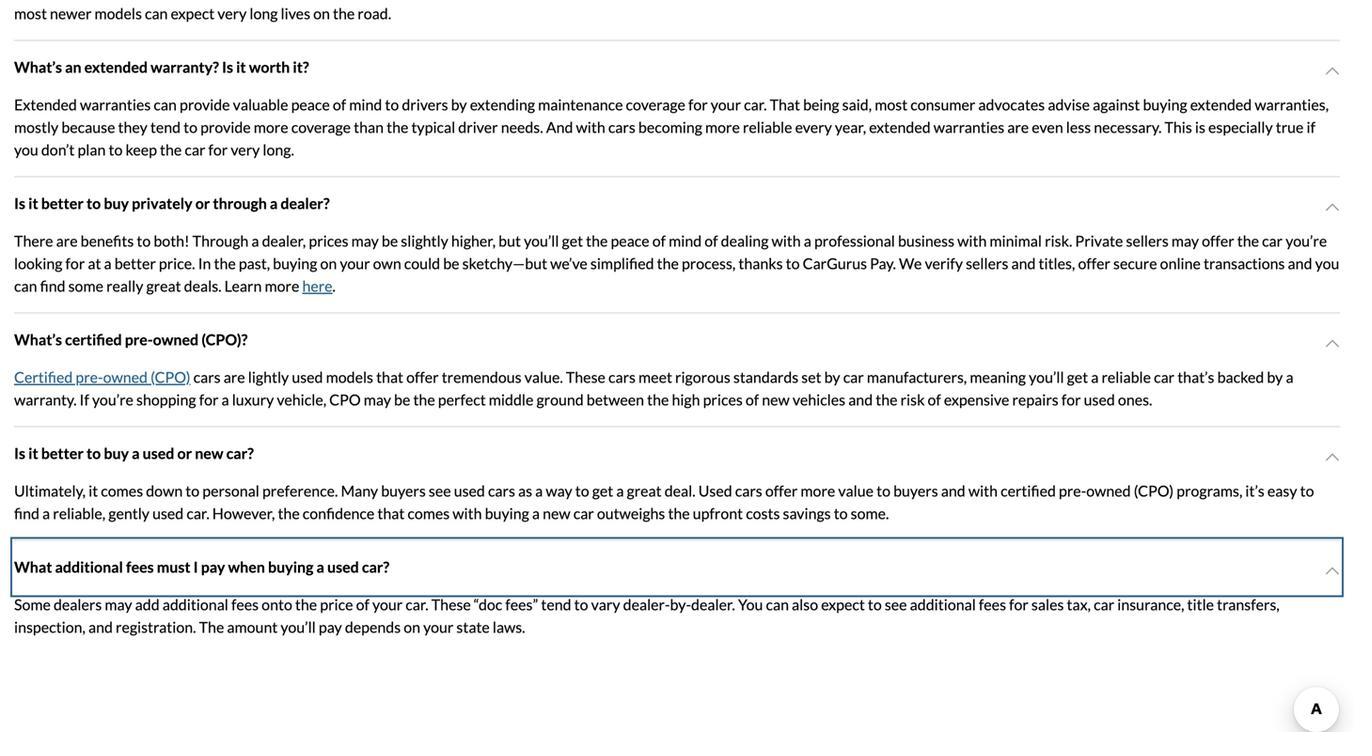 Task type: vqa. For each thing, say whether or not it's contained in the screenshot.
"can"
yes



Task type: locate. For each thing, give the bounding box(es) containing it.
with down expensive
[[968, 482, 998, 500]]

pre- inside dropdown button
[[125, 331, 153, 349]]

lightly
[[248, 368, 289, 386]]

amount
[[227, 618, 278, 637]]

car. inside extended warranties can provide valuable peace of mind to drivers by extending maintenance coverage for your car. that being said, most consumer advocates advise against buying extended warranties, mostly because they tend to provide more coverage than the typical driver needs. and with cars becoming more reliable every year, extended warranties are even less necessary. this is especially true if you don't plan to keep the car for very long.
[[744, 95, 767, 114]]

1 vertical spatial car?
[[362, 558, 389, 576]]

0 vertical spatial that
[[376, 368, 403, 386]]

1 vertical spatial car.
[[187, 504, 209, 523]]

great inside there are benefits to both! through a dealer, prices may be slightly higher, but you'll get the peace of mind of dealing with a professional business with minimal risk. private sellers may offer the car you're looking for at a better price. in the past, buying on your own could be sketchy—but we've simplified the process, thanks to cargurus pay. we verify sellers and titles, offer secure online transactions and you can find some really great deals. learn more
[[146, 277, 181, 295]]

is inside is it better to buy a used or new car? dropdown button
[[14, 444, 25, 463]]

1 horizontal spatial car?
[[362, 558, 389, 576]]

1 horizontal spatial peace
[[611, 232, 649, 250]]

true
[[1276, 118, 1304, 136]]

may left add
[[105, 596, 132, 614]]

1 vertical spatial reliable
[[1102, 368, 1151, 386]]

2 vertical spatial get
[[592, 482, 613, 500]]

extending
[[470, 95, 535, 114]]

what's an extended warranty? is it worth it?
[[14, 58, 309, 76]]

2 buy from the top
[[104, 444, 129, 463]]

personal
[[202, 482, 259, 500]]

0 vertical spatial provide
[[180, 95, 230, 114]]

year,
[[835, 118, 866, 136]]

1 horizontal spatial on
[[404, 618, 420, 637]]

new down way
[[543, 504, 570, 523]]

with down maintenance
[[576, 118, 605, 136]]

0 horizontal spatial comes
[[101, 482, 143, 500]]

offer up "perfect"
[[406, 368, 439, 386]]

a
[[270, 194, 278, 212], [251, 232, 259, 250], [804, 232, 811, 250], [104, 254, 112, 273], [1091, 368, 1099, 386], [1286, 368, 1294, 386], [221, 391, 229, 409], [132, 444, 140, 463], [535, 482, 543, 500], [616, 482, 624, 500], [42, 504, 50, 523], [532, 504, 540, 523], [316, 558, 324, 576]]

peace up simplified
[[611, 232, 649, 250]]

are inside there are benefits to both! through a dealer, prices may be slightly higher, but you'll get the peace of mind of dealing with a professional business with minimal risk. private sellers may offer the car you're looking for at a better price. in the past, buying on your own could be sketchy—but we've simplified the process, thanks to cargurus pay. we verify sellers and titles, offer secure online transactions and you can find some really great deals. learn more
[[56, 232, 78, 250]]

1 horizontal spatial comes
[[408, 504, 450, 523]]

0 vertical spatial better
[[41, 194, 84, 212]]

rigorous
[[675, 368, 730, 386]]

that
[[376, 368, 403, 386], [377, 504, 405, 523]]

1 vertical spatial tend
[[541, 596, 571, 614]]

get inside ultimately, it comes down to personal preference. many buyers see used cars as a way to get a great deal. used cars offer more value to buyers and with certified pre-owned (cpo) programs, it's easy to find a reliable, gently used car. however, the confidence that comes with buying a new car outweighs the upfront costs savings to some.
[[592, 482, 613, 500]]

luxury
[[232, 391, 274, 409]]

0 vertical spatial these
[[566, 368, 606, 386]]

you
[[14, 141, 38, 159], [1315, 254, 1339, 273]]

1 buy from the top
[[104, 194, 129, 212]]

more left here
[[265, 277, 299, 295]]

1 vertical spatial better
[[114, 254, 156, 273]]

car left outweighs
[[573, 504, 594, 523]]

fees left must
[[126, 558, 154, 576]]

3 chevron down image from the top
[[1325, 336, 1340, 351]]

0 horizontal spatial by
[[451, 95, 467, 114]]

1 vertical spatial be
[[443, 254, 459, 273]]

0 vertical spatial car?
[[226, 444, 254, 463]]

what additional fees must i pay when buying a used car?
[[14, 558, 389, 576]]

is left worth
[[222, 58, 233, 76]]

0 vertical spatial find
[[40, 277, 65, 295]]

every
[[795, 118, 832, 136]]

4 chevron down image from the top
[[1325, 450, 1340, 465]]

is up there
[[14, 194, 25, 212]]

of up depends
[[356, 596, 369, 614]]

can
[[154, 95, 177, 114], [14, 277, 37, 295], [766, 596, 789, 614]]

dealer?
[[281, 194, 330, 212]]

1 horizontal spatial extended
[[869, 118, 931, 136]]

risk.
[[1045, 232, 1072, 250]]

you right transactions
[[1315, 254, 1339, 273]]

your inside there are benefits to both! through a dealer, prices may be slightly higher, but you'll get the peace of mind of dealing with a professional business with minimal risk. private sellers may offer the car you're looking for at a better price. in the past, buying on your own could be sketchy—but we've simplified the process, thanks to cargurus pay. we verify sellers and titles, offer secure online transactions and you can find some really great deals. learn more
[[340, 254, 370, 273]]

more up the savings
[[801, 482, 835, 500]]

owned inside ultimately, it comes down to personal preference. many buyers see used cars as a way to get a great deal. used cars offer more value to buyers and with certified pre-owned (cpo) programs, it's easy to find a reliable, gently used car. however, the confidence that comes with buying a new car outweighs the upfront costs savings to some.
[[1086, 482, 1131, 500]]

it left worth
[[236, 58, 246, 76]]

chevron down image inside what additional fees must i pay when buying a used car? dropdown button
[[1325, 564, 1340, 579]]

0 horizontal spatial these
[[431, 596, 471, 614]]

coverage left than
[[291, 118, 351, 136]]

0 horizontal spatial you
[[14, 141, 38, 159]]

that inside ultimately, it comes down to personal preference. many buyers see used cars as a way to get a great deal. used cars offer more value to buyers and with certified pre-owned (cpo) programs, it's easy to find a reliable, gently used car. however, the confidence that comes with buying a new car outweighs the upfront costs savings to some.
[[377, 504, 405, 523]]

keep
[[125, 141, 157, 159]]

car? up depends
[[362, 558, 389, 576]]

dealing
[[721, 232, 769, 250]]

offer down the private
[[1078, 254, 1111, 273]]

extended down most on the right top of the page
[[869, 118, 931, 136]]

comes
[[101, 482, 143, 500], [408, 504, 450, 523]]

extended inside dropdown button
[[84, 58, 148, 76]]

on
[[320, 254, 337, 273], [404, 618, 420, 637]]

vehicle,
[[277, 391, 326, 409]]

buying inside ultimately, it comes down to personal preference. many buyers see used cars as a way to get a great deal. used cars offer more value to buyers and with certified pre-owned (cpo) programs, it's easy to find a reliable, gently used car. however, the confidence that comes with buying a new car outweighs the upfront costs savings to some.
[[485, 504, 529, 523]]

0 horizontal spatial fees
[[126, 558, 154, 576]]

used up "price"
[[327, 558, 359, 576]]

buying up the this
[[1143, 95, 1187, 114]]

chevron down image inside what's an extended warranty? is it worth it? dropdown button
[[1325, 63, 1340, 78]]

more inside there are benefits to both! through a dealer, prices may be slightly higher, but you'll get the peace of mind of dealing with a professional business with minimal risk. private sellers may offer the car you're looking for at a better price. in the past, buying on your own could be sketchy—but we've simplified the process, thanks to cargurus pay. we verify sellers and titles, offer secure online transactions and you can find some really great deals. learn more
[[265, 277, 299, 295]]

tend right they
[[150, 118, 181, 136]]

2 horizontal spatial pre-
[[1059, 482, 1086, 500]]

that right 'models'
[[376, 368, 403, 386]]

ultimately, it comes down to personal preference. many buyers see used cars as a way to get a great deal. used cars offer more value to buyers and with certified pre-owned (cpo) programs, it's easy to find a reliable, gently used car. however, the confidence that comes with buying a new car outweighs the upfront costs savings to some.
[[14, 482, 1314, 523]]

1 vertical spatial you
[[1315, 254, 1339, 273]]

0 horizontal spatial see
[[429, 482, 451, 500]]

the inside 'some dealers may add additional fees onto the price of your car. these "doc fees" tend to vary dealer-by-dealer. you can also expect to see additional fees for sales tax, car insurance, title transfers, inspection, and registration. the amount you'll pay depends on your state laws.'
[[295, 596, 317, 614]]

buying
[[1143, 95, 1187, 114], [273, 254, 317, 273], [485, 504, 529, 523], [268, 558, 314, 576]]

of inside 'some dealers may add additional fees onto the price of your car. these "doc fees" tend to vary dealer-by-dealer. you can also expect to see additional fees for sales tax, car insurance, title transfers, inspection, and registration. the amount you'll pay depends on your state laws.'
[[356, 596, 369, 614]]

2 horizontal spatial extended
[[1190, 95, 1252, 114]]

for left sales
[[1009, 596, 1029, 614]]

get right the meaning
[[1067, 368, 1088, 386]]

1 vertical spatial find
[[14, 504, 39, 523]]

or
[[195, 194, 210, 212], [177, 444, 192, 463]]

price.
[[159, 254, 195, 273]]

0 vertical spatial you
[[14, 141, 38, 159]]

on up .
[[320, 254, 337, 273]]

what's for what's certified pre-owned (cpo)?
[[14, 331, 62, 349]]

see right expect
[[885, 596, 907, 614]]

the up simplified
[[586, 232, 608, 250]]

meet
[[639, 368, 672, 386]]

manufacturers,
[[867, 368, 967, 386]]

these up the state
[[431, 596, 471, 614]]

can down looking
[[14, 277, 37, 295]]

are right there
[[56, 232, 78, 250]]

you'll inside cars are lightly used models that offer tremendous value. these cars meet rigorous standards set by car manufacturers, meaning you'll get a reliable car that's backed by a warranty. if you're shopping for a luxury vehicle, cpo may be the perfect middle ground between the high prices of new vehicles and the risk of expensive repairs for used ones.
[[1029, 368, 1064, 386]]

1 what's from the top
[[14, 58, 62, 76]]

extended warranties can provide valuable peace of mind to drivers by extending maintenance coverage for your car. that being said, most consumer advocates advise against buying extended warranties, mostly because they tend to provide more coverage than the typical driver needs. and with cars becoming more reliable every year, extended warranties are even less necessary. this is especially true if you don't plan to keep the car for very long.
[[14, 95, 1329, 159]]

2 vertical spatial extended
[[869, 118, 931, 136]]

chevron down image
[[1325, 63, 1340, 78], [1325, 200, 1340, 215], [1325, 336, 1340, 351], [1325, 450, 1340, 465], [1325, 564, 1340, 579]]

buy up benefits
[[104, 194, 129, 212]]

2 vertical spatial better
[[41, 444, 84, 463]]

0 vertical spatial you're
[[1286, 232, 1327, 250]]

value.
[[524, 368, 563, 386]]

2 horizontal spatial new
[[762, 391, 790, 409]]

these up ground
[[566, 368, 606, 386]]

are up the luxury
[[224, 368, 245, 386]]

certified inside ultimately, it comes down to personal preference. many buyers see used cars as a way to get a great deal. used cars offer more value to buyers and with certified pre-owned (cpo) programs, it's easy to find a reliable, gently used car. however, the confidence that comes with buying a new car outweighs the upfront costs savings to some.
[[1001, 482, 1056, 500]]

1 horizontal spatial sellers
[[1126, 232, 1169, 250]]

0 horizontal spatial find
[[14, 504, 39, 523]]

car left very
[[185, 141, 205, 159]]

0 vertical spatial peace
[[291, 95, 330, 114]]

on inside 'some dealers may add additional fees onto the price of your car. these "doc fees" tend to vary dealer-by-dealer. you can also expect to see additional fees for sales tax, car insurance, title transfers, inspection, and registration. the amount you'll pay depends on your state laws.'
[[404, 618, 420, 637]]

what's certified pre-owned (cpo)? button
[[14, 314, 1340, 366]]

mind up process,
[[669, 232, 702, 250]]

vary
[[591, 596, 620, 614]]

tend inside 'some dealers may add additional fees onto the price of your car. these "doc fees" tend to vary dealer-by-dealer. you can also expect to see additional fees for sales tax, car insurance, title transfers, inspection, and registration. the amount you'll pay depends on your state laws.'
[[541, 596, 571, 614]]

cpo
[[329, 391, 361, 409]]

certified inside dropdown button
[[65, 331, 122, 349]]

even
[[1032, 118, 1063, 136]]

1 vertical spatial comes
[[408, 504, 450, 523]]

coverage up becoming
[[626, 95, 685, 114]]

2 horizontal spatial get
[[1067, 368, 1088, 386]]

may inside 'some dealers may add additional fees onto the price of your car. these "doc fees" tend to vary dealer-by-dealer. you can also expect to see additional fees for sales tax, car insurance, title transfers, inspection, and registration. the amount you'll pay depends on your state laws.'
[[105, 596, 132, 614]]

comes right confidence
[[408, 504, 450, 523]]

great down price.
[[146, 277, 181, 295]]

0 horizontal spatial car.
[[187, 504, 209, 523]]

owned inside dropdown button
[[153, 331, 199, 349]]

peace inside there are benefits to both! through a dealer, prices may be slightly higher, but you'll get the peace of mind of dealing with a professional business with minimal risk. private sellers may offer the car you're looking for at a better price. in the past, buying on your own could be sketchy—but we've simplified the process, thanks to cargurus pay. we verify sellers and titles, offer secure online transactions and you can find some really great deals. learn more
[[611, 232, 649, 250]]

fees"
[[505, 596, 538, 614]]

may inside cars are lightly used models that offer tremendous value. these cars meet rigorous standards set by car manufacturers, meaning you'll get a reliable car that's backed by a warranty. if you're shopping for a luxury vehicle, cpo may be the perfect middle ground between the high prices of new vehicles and the risk of expensive repairs for used ones.
[[364, 391, 391, 409]]

0 vertical spatial are
[[1007, 118, 1029, 136]]

car. left "doc
[[406, 596, 428, 614]]

these inside cars are lightly used models that offer tremendous value. these cars meet rigorous standards set by car manufacturers, meaning you'll get a reliable car that's backed by a warranty. if you're shopping for a luxury vehicle, cpo may be the perfect middle ground between the high prices of new vehicles and the risk of expensive repairs for used ones.
[[566, 368, 606, 386]]

pay inside dropdown button
[[201, 558, 225, 576]]

cars down (cpo)?
[[193, 368, 221, 386]]

deal.
[[665, 482, 696, 500]]

used down down
[[152, 504, 184, 523]]

sellers up secure
[[1126, 232, 1169, 250]]

chevron down image for extended warranties can provide valuable peace of mind to drivers by extending maintenance coverage for your car. that being said, most consumer advocates advise against buying extended warranties, mostly because they tend to provide more coverage than the typical driver needs. and with cars becoming more reliable every year, extended warranties are even less necessary. this is especially true if you don't plan to keep the car for very long.
[[1325, 63, 1340, 78]]

chevron down image inside is it better to buy privately or through a dealer? dropdown button
[[1325, 200, 1340, 215]]

are inside cars are lightly used models that offer tremendous value. these cars meet rigorous standards set by car manufacturers, meaning you'll get a reliable car that's backed by a warranty. if you're shopping for a luxury vehicle, cpo may be the perfect middle ground between the high prices of new vehicles and the risk of expensive repairs for used ones.
[[224, 368, 245, 386]]

with inside extended warranties can provide valuable peace of mind to drivers by extending maintenance coverage for your car. that being said, most consumer advocates advise against buying extended warranties, mostly because they tend to provide more coverage than the typical driver needs. and with cars becoming more reliable every year, extended warranties are even less necessary. this is especially true if you don't plan to keep the car for very long.
[[576, 118, 605, 136]]

1 horizontal spatial certified
[[1001, 482, 1056, 500]]

fees up amount
[[231, 596, 259, 614]]

fees inside dropdown button
[[126, 558, 154, 576]]

0 vertical spatial mind
[[349, 95, 382, 114]]

used left as
[[454, 482, 485, 500]]

titles,
[[1039, 254, 1075, 273]]

peace inside extended warranties can provide valuable peace of mind to drivers by extending maintenance coverage for your car. that being said, most consumer advocates advise against buying extended warranties, mostly because they tend to provide more coverage than the typical driver needs. and with cars becoming more reliable every year, extended warranties are even less necessary. this is especially true if you don't plan to keep the car for very long.
[[291, 95, 330, 114]]

tremendous
[[442, 368, 522, 386]]

1 vertical spatial great
[[627, 482, 662, 500]]

can inside there are benefits to both! through a dealer, prices may be slightly higher, but you'll get the peace of mind of dealing with a professional business with minimal risk. private sellers may offer the car you're looking for at a better price. in the past, buying on your own could be sketchy—but we've simplified the process, thanks to cargurus pay. we verify sellers and titles, offer secure online transactions and you can find some really great deals. learn more
[[14, 277, 37, 295]]

1 vertical spatial certified
[[1001, 482, 1056, 500]]

buying inside there are benefits to both! through a dealer, prices may be slightly higher, but you'll get the peace of mind of dealing with a professional business with minimal risk. private sellers may offer the car you're looking for at a better price. in the past, buying on your own could be sketchy—but we've simplified the process, thanks to cargurus pay. we verify sellers and titles, offer secure online transactions and you can find some really great deals. learn more
[[273, 254, 317, 273]]

0 vertical spatial prices
[[309, 232, 348, 250]]

(cpo)
[[151, 368, 190, 386], [1134, 482, 1174, 500]]

car.
[[744, 95, 767, 114], [187, 504, 209, 523], [406, 596, 428, 614]]

0 vertical spatial tend
[[150, 118, 181, 136]]

are
[[1007, 118, 1029, 136], [56, 232, 78, 250], [224, 368, 245, 386]]

great inside ultimately, it comes down to personal preference. many buyers see used cars as a way to get a great deal. used cars offer more value to buyers and with certified pre-owned (cpo) programs, it's easy to find a reliable, gently used car. however, the confidence that comes with buying a new car outweighs the upfront costs savings to some.
[[627, 482, 662, 500]]

1 horizontal spatial fees
[[231, 596, 259, 614]]

car. down personal at the left of the page
[[187, 504, 209, 523]]

get up we've
[[562, 232, 583, 250]]

1 vertical spatial you'll
[[1029, 368, 1064, 386]]

see right many
[[429, 482, 451, 500]]

0 vertical spatial or
[[195, 194, 210, 212]]

pay inside 'some dealers may add additional fees onto the price of your car. these "doc fees" tend to vary dealer-by-dealer. you can also expect to see additional fees for sales tax, car insurance, title transfers, inspection, and registration. the amount you'll pay depends on your state laws.'
[[319, 618, 342, 637]]

you'll inside there are benefits to both! through a dealer, prices may be slightly higher, but you'll get the peace of mind of dealing with a professional business with minimal risk. private sellers may offer the car you're looking for at a better price. in the past, buying on your own could be sketchy—but we've simplified the process, thanks to cargurus pay. we verify sellers and titles, offer secure online transactions and you can find some really great deals. learn more
[[524, 232, 559, 250]]

but
[[499, 232, 521, 250]]

it up there
[[28, 194, 38, 212]]

your left that
[[711, 95, 741, 114]]

0 horizontal spatial on
[[320, 254, 337, 273]]

0 horizontal spatial great
[[146, 277, 181, 295]]

1 vertical spatial that
[[377, 504, 405, 523]]

1 horizontal spatial tend
[[541, 596, 571, 614]]

can inside extended warranties can provide valuable peace of mind to drivers by extending maintenance coverage for your car. that being said, most consumer advocates advise against buying extended warranties, mostly because they tend to provide more coverage than the typical driver needs. and with cars becoming more reliable every year, extended warranties are even less necessary. this is especially true if you don't plan to keep the car for very long.
[[154, 95, 177, 114]]

are down advocates at right top
[[1007, 118, 1029, 136]]

new inside cars are lightly used models that offer tremendous value. these cars meet rigorous standards set by car manufacturers, meaning you'll get a reliable car that's backed by a warranty. if you're shopping for a luxury vehicle, cpo may be the perfect middle ground between the high prices of new vehicles and the risk of expensive repairs for used ones.
[[762, 391, 790, 409]]

higher,
[[451, 232, 496, 250]]

2 horizontal spatial are
[[1007, 118, 1029, 136]]

1 horizontal spatial you'll
[[524, 232, 559, 250]]

to right thanks
[[786, 254, 800, 273]]

(cpo) up shopping
[[151, 368, 190, 386]]

(cpo)?
[[201, 331, 248, 349]]

your left own
[[340, 254, 370, 273]]

cars
[[608, 118, 636, 136], [193, 368, 221, 386], [608, 368, 636, 386], [488, 482, 515, 500], [735, 482, 762, 500]]

better
[[41, 194, 84, 212], [114, 254, 156, 273], [41, 444, 84, 463]]

it
[[236, 58, 246, 76], [28, 194, 38, 212], [28, 444, 38, 463], [89, 482, 98, 500]]

you down mostly
[[14, 141, 38, 159]]

what's left an
[[14, 58, 62, 76]]

used up vehicle,
[[292, 368, 323, 386]]

0 vertical spatial sellers
[[1126, 232, 1169, 250]]

car inside extended warranties can provide valuable peace of mind to drivers by extending maintenance coverage for your car. that being said, most consumer advocates advise against buying extended warranties, mostly because they tend to provide more coverage than the typical driver needs. and with cars becoming more reliable every year, extended warranties are even less necessary. this is especially true if you don't plan to keep the car for very long.
[[185, 141, 205, 159]]

extended up especially
[[1190, 95, 1252, 114]]

0 horizontal spatial warranties
[[80, 95, 151, 114]]

the up transactions
[[1237, 232, 1259, 250]]

0 vertical spatial reliable
[[743, 118, 792, 136]]

chevron down image inside is it better to buy a used or new car? dropdown button
[[1325, 450, 1340, 465]]

can down what's an extended warranty? is it worth it?
[[154, 95, 177, 114]]

cars left as
[[488, 482, 515, 500]]

better for a
[[41, 444, 84, 463]]

shopping
[[136, 391, 196, 409]]

of down is it better to buy privately or through a dealer? dropdown button
[[652, 232, 666, 250]]

sellers down minimal
[[966, 254, 1008, 273]]

laws.
[[493, 618, 525, 637]]

mind
[[349, 95, 382, 114], [669, 232, 702, 250]]

2 chevron down image from the top
[[1325, 200, 1340, 215]]

peace down it?
[[291, 95, 330, 114]]

reliable inside cars are lightly used models that offer tremendous value. these cars meet rigorous standards set by car manufacturers, meaning you'll get a reliable car that's backed by a warranty. if you're shopping for a luxury vehicle, cpo may be the perfect middle ground between the high prices of new vehicles and the risk of expensive repairs for used ones.
[[1102, 368, 1151, 386]]

with up "doc
[[453, 504, 482, 523]]

tend right fees"
[[541, 596, 571, 614]]

get up outweighs
[[592, 482, 613, 500]]

by up driver
[[451, 95, 467, 114]]

car right tax,
[[1094, 596, 1114, 614]]

buyers right many
[[381, 482, 426, 500]]

0 vertical spatial certified
[[65, 331, 122, 349]]

reliable down that
[[743, 118, 792, 136]]

said,
[[842, 95, 872, 114]]

1 vertical spatial warranties
[[934, 118, 1004, 136]]

0 horizontal spatial buyers
[[381, 482, 426, 500]]

online
[[1160, 254, 1201, 273]]

pre- inside ultimately, it comes down to personal preference. many buyers see used cars as a way to get a great deal. used cars offer more value to buyers and with certified pre-owned (cpo) programs, it's easy to find a reliable, gently used car. however, the confidence that comes with buying a new car outweighs the upfront costs savings to some.
[[1059, 482, 1086, 500]]

1 vertical spatial what's
[[14, 331, 62, 349]]

1 vertical spatial mind
[[669, 232, 702, 250]]

on right depends
[[404, 618, 420, 637]]

get inside there are benefits to both! through a dealer, prices may be slightly higher, but you'll get the peace of mind of dealing with a professional business with minimal risk. private sellers may offer the car you're looking for at a better price. in the past, buying on your own could be sketchy—but we've simplified the process, thanks to cargurus pay. we verify sellers and titles, offer secure online transactions and you can find some really great deals. learn more
[[562, 232, 583, 250]]

1 vertical spatial is
[[14, 194, 25, 212]]

1 vertical spatial prices
[[703, 391, 743, 409]]

better inside there are benefits to both! through a dealer, prices may be slightly higher, but you'll get the peace of mind of dealing with a professional business with minimal risk. private sellers may offer the car you're looking for at a better price. in the past, buying on your own could be sketchy—but we've simplified the process, thanks to cargurus pay. we verify sellers and titles, offer secure online transactions and you can find some really great deals. learn more
[[114, 254, 156, 273]]

buying inside extended warranties can provide valuable peace of mind to drivers by extending maintenance coverage for your car. that being said, most consumer advocates advise against buying extended warranties, mostly because they tend to provide more coverage than the typical driver needs. and with cars becoming more reliable every year, extended warranties are even less necessary. this is especially true if you don't plan to keep the car for very long.
[[1143, 95, 1187, 114]]

1 vertical spatial on
[[404, 618, 420, 637]]

1 horizontal spatial great
[[627, 482, 662, 500]]

better up really
[[114, 254, 156, 273]]

1 horizontal spatial warranties
[[934, 118, 1004, 136]]

i
[[193, 558, 198, 576]]

0 horizontal spatial certified
[[65, 331, 122, 349]]

is inside is it better to buy privately or through a dealer? dropdown button
[[14, 194, 25, 212]]

that inside cars are lightly used models that offer tremendous value. these cars meet rigorous standards set by car manufacturers, meaning you'll get a reliable car that's backed by a warranty. if you're shopping for a luxury vehicle, cpo may be the perfect middle ground between the high prices of new vehicles and the risk of expensive repairs for used ones.
[[376, 368, 403, 386]]

1 horizontal spatial or
[[195, 194, 210, 212]]

the right onto on the bottom left
[[295, 596, 317, 614]]

5 chevron down image from the top
[[1325, 564, 1340, 579]]

find inside ultimately, it comes down to personal preference. many buyers see used cars as a way to get a great deal. used cars offer more value to buyers and with certified pre-owned (cpo) programs, it's easy to find a reliable, gently used car. however, the confidence that comes with buying a new car outweighs the upfront costs savings to some.
[[14, 504, 39, 523]]

1 horizontal spatial get
[[592, 482, 613, 500]]

0 horizontal spatial pre-
[[76, 368, 103, 386]]

you're inside there are benefits to both! through a dealer, prices may be slightly higher, but you'll get the peace of mind of dealing with a professional business with minimal risk. private sellers may offer the car you're looking for at a better price. in the past, buying on your own could be sketchy—but we've simplified the process, thanks to cargurus pay. we verify sellers and titles, offer secure online transactions and you can find some really great deals. learn more
[[1286, 232, 1327, 250]]

prices inside there are benefits to both! through a dealer, prices may be slightly higher, but you'll get the peace of mind of dealing with a professional business with minimal risk. private sellers may offer the car you're looking for at a better price. in the past, buying on your own could be sketchy—but we've simplified the process, thanks to cargurus pay. we verify sellers and titles, offer secure online transactions and you can find some really great deals. learn more
[[309, 232, 348, 250]]

if
[[1307, 118, 1316, 136]]

reliable inside extended warranties can provide valuable peace of mind to drivers by extending maintenance coverage for your car. that being said, most consumer advocates advise against buying extended warranties, mostly because they tend to provide more coverage than the typical driver needs. and with cars becoming more reliable every year, extended warranties are even less necessary. this is especially true if you don't plan to keep the car for very long.
[[743, 118, 792, 136]]

0 vertical spatial pay
[[201, 558, 225, 576]]

certified
[[65, 331, 122, 349], [1001, 482, 1056, 500]]

ultimately,
[[14, 482, 86, 500]]

against
[[1093, 95, 1140, 114]]

we've
[[550, 254, 588, 273]]

they
[[118, 118, 147, 136]]

dealer,
[[262, 232, 306, 250]]

can inside 'some dealers may add additional fees onto the price of your car. these "doc fees" tend to vary dealer-by-dealer. you can also expect to see additional fees for sales tax, car insurance, title transfers, inspection, and registration. the amount you'll pay depends on your state laws.'
[[766, 596, 789, 614]]

1 vertical spatial see
[[885, 596, 907, 614]]

1 vertical spatial are
[[56, 232, 78, 250]]

0 horizontal spatial reliable
[[743, 118, 792, 136]]

0 vertical spatial warranties
[[80, 95, 151, 114]]

you inside there are benefits to both! through a dealer, prices may be slightly higher, but you'll get the peace of mind of dealing with a professional business with minimal risk. private sellers may offer the car you're looking for at a better price. in the past, buying on your own could be sketchy—but we've simplified the process, thanks to cargurus pay. we verify sellers and titles, offer secure online transactions and you can find some really great deals. learn more
[[1315, 254, 1339, 273]]

what's
[[14, 58, 62, 76], [14, 331, 62, 349]]

2 horizontal spatial can
[[766, 596, 789, 614]]

2 vertical spatial be
[[394, 391, 410, 409]]

2 vertical spatial you'll
[[281, 618, 316, 637]]

buy for privately
[[104, 194, 129, 212]]

0 vertical spatial car.
[[744, 95, 767, 114]]

most
[[875, 95, 908, 114]]

dealer-
[[623, 596, 670, 614]]

warranties
[[80, 95, 151, 114], [934, 118, 1004, 136]]

simplified
[[590, 254, 654, 273]]

is up ultimately,
[[14, 444, 25, 463]]

professional
[[814, 232, 895, 250]]

certified pre-owned (cpo)
[[14, 368, 190, 386]]

of right valuable
[[333, 95, 346, 114]]

for left at
[[65, 254, 85, 273]]

car up transactions
[[1262, 232, 1283, 250]]

great up outweighs
[[627, 482, 662, 500]]

tend
[[150, 118, 181, 136], [541, 596, 571, 614]]

0 horizontal spatial are
[[56, 232, 78, 250]]

to right expect
[[868, 596, 882, 614]]

2 horizontal spatial owned
[[1086, 482, 1131, 500]]

0 vertical spatial on
[[320, 254, 337, 273]]

1 vertical spatial peace
[[611, 232, 649, 250]]

1 chevron down image from the top
[[1325, 63, 1340, 78]]

2 what's from the top
[[14, 331, 62, 349]]

(cpo) left programs,
[[1134, 482, 1174, 500]]

2 horizontal spatial fees
[[979, 596, 1006, 614]]

to down value
[[834, 504, 848, 523]]

to
[[385, 95, 399, 114], [184, 118, 197, 136], [109, 141, 123, 159], [86, 194, 101, 212], [137, 232, 151, 250], [786, 254, 800, 273], [86, 444, 101, 463], [186, 482, 200, 500], [575, 482, 589, 500], [877, 482, 891, 500], [1300, 482, 1314, 500], [834, 504, 848, 523], [574, 596, 588, 614], [868, 596, 882, 614]]

1 vertical spatial pay
[[319, 618, 342, 637]]

are for risk.
[[56, 232, 78, 250]]

0 vertical spatial see
[[429, 482, 451, 500]]

used left "ones."
[[1084, 391, 1115, 409]]

is it better to buy a used or new car?
[[14, 444, 254, 463]]

it inside ultimately, it comes down to personal preference. many buyers see used cars as a way to get a great deal. used cars offer more value to buyers and with certified pre-owned (cpo) programs, it's easy to find a reliable, gently used car. however, the confidence that comes with buying a new car outweighs the upfront costs savings to some.
[[89, 482, 98, 500]]

be right the could
[[443, 254, 459, 273]]

1 horizontal spatial these
[[566, 368, 606, 386]]

chevron down image for there are benefits to both! through a dealer, prices may be slightly higher, but you'll get the peace of mind of dealing with a professional business with minimal risk. private sellers may offer the car you're looking for at a better price. in the past, buying on your own could be sketchy—but we've simplified the process, thanks to cargurus pay. we verify sellers and titles, offer secure online transactions and you can find some really great deals. learn more
[[1325, 200, 1340, 215]]

you're inside cars are lightly used models that offer tremendous value. these cars meet rigorous standards set by car manufacturers, meaning you'll get a reliable car that's backed by a warranty. if you're shopping for a luxury vehicle, cpo may be the perfect middle ground between the high prices of new vehicles and the risk of expensive repairs for used ones.
[[92, 391, 133, 409]]

or up down
[[177, 444, 192, 463]]

0 horizontal spatial owned
[[103, 368, 148, 386]]

1 horizontal spatial you
[[1315, 254, 1339, 273]]

1 vertical spatial new
[[195, 444, 223, 463]]

new inside dropdown button
[[195, 444, 223, 463]]

1 horizontal spatial prices
[[703, 391, 743, 409]]



Task type: describe. For each thing, give the bounding box(es) containing it.
when
[[228, 558, 265, 576]]

you'll inside 'some dealers may add additional fees onto the price of your car. these "doc fees" tend to vary dealer-by-dealer. you can also expect to see additional fees for sales tax, car insurance, title transfers, inspection, and registration. the amount you'll pay depends on your state laws.'
[[281, 618, 316, 637]]

at
[[88, 254, 101, 273]]

1 buyers from the left
[[381, 482, 426, 500]]

your inside extended warranties can provide valuable peace of mind to drivers by extending maintenance coverage for your car. that being said, most consumer advocates advise against buying extended warranties, mostly because they tend to provide more coverage than the typical driver needs. and with cars becoming more reliable every year, extended warranties are even less necessary. this is especially true if you don't plan to keep the car for very long.
[[711, 95, 741, 114]]

backed
[[1217, 368, 1264, 386]]

of right risk
[[928, 391, 941, 409]]

tend inside extended warranties can provide valuable peace of mind to drivers by extending maintenance coverage for your car. that being said, most consumer advocates advise against buying extended warranties, mostly because they tend to provide more coverage than the typical driver needs. and with cars becoming more reliable every year, extended warranties are even less necessary. this is especially true if you don't plan to keep the car for very long.
[[150, 118, 181, 136]]

1 vertical spatial pre-
[[76, 368, 103, 386]]

your left the state
[[423, 618, 454, 637]]

down
[[146, 482, 183, 500]]

it?
[[293, 58, 309, 76]]

better for privately
[[41, 194, 84, 212]]

standards
[[733, 368, 799, 386]]

minimal
[[990, 232, 1042, 250]]

learn
[[224, 277, 262, 295]]

many
[[341, 482, 378, 500]]

programs,
[[1177, 482, 1243, 500]]

to right down
[[186, 482, 200, 500]]

what's an extended warranty? is it worth it? button
[[14, 41, 1340, 94]]

and inside 'some dealers may add additional fees onto the price of your car. these "doc fees" tend to vary dealer-by-dealer. you can also expect to see additional fees for sales tax, car insurance, title transfers, inspection, and registration. the amount you'll pay depends on your state laws.'
[[88, 618, 113, 637]]

to down if on the left bottom
[[86, 444, 101, 463]]

preference.
[[262, 482, 338, 500]]

buy for a
[[104, 444, 129, 463]]

verify
[[925, 254, 963, 273]]

warranty.
[[14, 391, 77, 409]]

don't
[[41, 141, 75, 159]]

these inside 'some dealers may add additional fees onto the price of your car. these "doc fees" tend to vary dealer-by-dealer. you can also expect to see additional fees for sales tax, car insurance, title transfers, inspection, and registration. the amount you'll pay depends on your state laws.'
[[431, 596, 471, 614]]

could
[[404, 254, 440, 273]]

private
[[1075, 232, 1123, 250]]

cars up between
[[608, 368, 636, 386]]

extended
[[14, 95, 77, 114]]

to right plan
[[109, 141, 123, 159]]

is
[[1195, 118, 1206, 136]]

onto
[[262, 596, 292, 614]]

some.
[[851, 504, 889, 523]]

get inside cars are lightly used models that offer tremendous value. these cars meet rigorous standards set by car manufacturers, meaning you'll get a reliable car that's backed by a warranty. if you're shopping for a luxury vehicle, cpo may be the perfect middle ground between the high prices of new vehicles and the risk of expensive repairs for used ones.
[[1067, 368, 1088, 386]]

more inside ultimately, it comes down to personal preference. many buyers see used cars as a way to get a great deal. used cars offer more value to buyers and with certified pre-owned (cpo) programs, it's easy to find a reliable, gently used car. however, the confidence that comes with buying a new car outweighs the upfront costs savings to some.
[[801, 482, 835, 500]]

new inside ultimately, it comes down to personal preference. many buyers see used cars as a way to get a great deal. used cars offer more value to buyers and with certified pre-owned (cpo) programs, it's easy to find a reliable, gently used car. however, the confidence that comes with buying a new car outweighs the upfront costs savings to some.
[[543, 504, 570, 523]]

warranty?
[[151, 58, 219, 76]]

the left process,
[[657, 254, 679, 273]]

there
[[14, 232, 53, 250]]

is for is it better to buy privately or through a dealer?
[[14, 194, 25, 212]]

add
[[135, 596, 160, 614]]

high
[[672, 391, 700, 409]]

0 horizontal spatial or
[[177, 444, 192, 463]]

2 horizontal spatial additional
[[910, 596, 976, 614]]

as
[[518, 482, 532, 500]]

"doc
[[474, 596, 502, 614]]

used up down
[[143, 444, 174, 463]]

be inside cars are lightly used models that offer tremendous value. these cars meet rigorous standards set by car manufacturers, meaning you'll get a reliable car that's backed by a warranty. if you're shopping for a luxury vehicle, cpo may be the perfect middle ground between the high prices of new vehicles and the risk of expensive repairs for used ones.
[[394, 391, 410, 409]]

deals.
[[184, 277, 221, 295]]

easy
[[1268, 482, 1297, 500]]

car. inside 'some dealers may add additional fees onto the price of your car. these "doc fees" tend to vary dealer-by-dealer. you can also expect to see additional fees for sales tax, car insurance, title transfers, inspection, and registration. the amount you'll pay depends on your state laws.'
[[406, 596, 428, 614]]

the left risk
[[876, 391, 898, 409]]

because
[[61, 118, 115, 136]]

sketchy—but
[[462, 254, 547, 273]]

past,
[[239, 254, 270, 273]]

to left vary
[[574, 596, 588, 614]]

cars are lightly used models that offer tremendous value. these cars meet rigorous standards set by car manufacturers, meaning you'll get a reliable car that's backed by a warranty. if you're shopping for a luxury vehicle, cpo may be the perfect middle ground between the high prices of new vehicles and the risk of expensive repairs for used ones.
[[14, 368, 1294, 409]]

own
[[373, 254, 401, 273]]

it for is it better to buy a used or new car?
[[28, 444, 38, 463]]

middle
[[489, 391, 534, 409]]

you inside extended warranties can provide valuable peace of mind to drivers by extending maintenance coverage for your car. that being said, most consumer advocates advise against buying extended warranties, mostly because they tend to provide more coverage than the typical driver needs. and with cars becoming more reliable every year, extended warranties are even less necessary. this is especially true if you don't plan to keep the car for very long.
[[14, 141, 38, 159]]

and inside cars are lightly used models that offer tremendous value. these cars meet rigorous standards set by car manufacturers, meaning you'll get a reliable car that's backed by a warranty. if you're shopping for a luxury vehicle, cpo may be the perfect middle ground between the high prices of new vehicles and the risk of expensive repairs for used ones.
[[848, 391, 873, 409]]

prices inside cars are lightly used models that offer tremendous value. these cars meet rigorous standards set by car manufacturers, meaning you'll get a reliable car that's backed by a warranty. if you're shopping for a luxury vehicle, cpo may be the perfect middle ground between the high prices of new vehicles and the risk of expensive repairs for used ones.
[[703, 391, 743, 409]]

see inside ultimately, it comes down to personal preference. many buyers see used cars as a way to get a great deal. used cars offer more value to buyers and with certified pre-owned (cpo) programs, it's easy to find a reliable, gently used car. however, the confidence that comes with buying a new car outweighs the upfront costs savings to some.
[[429, 482, 451, 500]]

certified
[[14, 368, 73, 386]]

the right keep
[[160, 141, 182, 159]]

warranties,
[[1255, 95, 1329, 114]]

on inside there are benefits to both! through a dealer, prices may be slightly higher, but you'll get the peace of mind of dealing with a professional business with minimal risk. private sellers may offer the car you're looking for at a better price. in the past, buying on your own could be sketchy—but we've simplified the process, thanks to cargurus pay. we verify sellers and titles, offer secure online transactions and you can find some really great deals. learn more
[[320, 254, 337, 273]]

here link
[[302, 277, 332, 295]]

0 vertical spatial coverage
[[626, 95, 685, 114]]

the down preference.
[[278, 504, 300, 523]]

is for is it better to buy a used or new car?
[[14, 444, 25, 463]]

however,
[[212, 504, 275, 523]]

chevron down image for ultimately, it comes down to personal preference. many buyers see used cars as a way to get a great deal. used cars offer more value to buyers and with certified pre-owned (cpo) programs, it's easy to find a reliable, gently used car. however, the confidence that comes with buying a new car outweighs the upfront costs savings to some.
[[1325, 450, 1340, 465]]

car inside ultimately, it comes down to personal preference. many buyers see used cars as a way to get a great deal. used cars offer more value to buyers and with certified pre-owned (cpo) programs, it's easy to find a reliable, gently used car. however, the confidence that comes with buying a new car outweighs the upfront costs savings to some.
[[573, 504, 594, 523]]

costs
[[746, 504, 780, 523]]

1 horizontal spatial additional
[[162, 596, 228, 614]]

by inside extended warranties can provide valuable peace of mind to drivers by extending maintenance coverage for your car. that being said, most consumer advocates advise against buying extended warranties, mostly because they tend to provide more coverage than the typical driver needs. and with cars becoming more reliable every year, extended warranties are even less necessary. this is especially true if you don't plan to keep the car for very long.
[[451, 95, 467, 114]]

less
[[1066, 118, 1091, 136]]

price
[[320, 596, 353, 614]]

some dealers may add additional fees onto the price of your car. these "doc fees" tend to vary dealer-by-dealer. you can also expect to see additional fees for sales tax, car insurance, title transfers, inspection, and registration. the amount you'll pay depends on your state laws.
[[14, 596, 1280, 637]]

offer up transactions
[[1202, 232, 1234, 250]]

cars up costs
[[735, 482, 762, 500]]

car left that's
[[1154, 368, 1175, 386]]

the down deal.
[[668, 504, 690, 523]]

the right than
[[387, 118, 408, 136]]

necessary.
[[1094, 118, 1162, 136]]

of down standards
[[746, 391, 759, 409]]

expect
[[821, 596, 865, 614]]

here .
[[302, 277, 336, 295]]

drivers
[[402, 95, 448, 114]]

it for ultimately, it comes down to personal preference. many buyers see used cars as a way to get a great deal. used cars offer more value to buyers and with certified pre-owned (cpo) programs, it's easy to find a reliable, gently used car. however, the confidence that comes with buying a new car outweighs the upfront costs savings to some.
[[89, 482, 98, 500]]

for up becoming
[[688, 95, 708, 114]]

to right way
[[575, 482, 589, 500]]

1 vertical spatial extended
[[1190, 95, 1252, 114]]

being
[[803, 95, 839, 114]]

1 vertical spatial provide
[[200, 118, 251, 136]]

meaning
[[970, 368, 1026, 386]]

1 vertical spatial coverage
[[291, 118, 351, 136]]

process,
[[682, 254, 736, 273]]

for right shopping
[[199, 391, 219, 409]]

for left very
[[208, 141, 228, 159]]

very
[[231, 141, 260, 159]]

may up 'online'
[[1172, 232, 1199, 250]]

chevron down image inside "what's certified pre-owned (cpo)?" dropdown button
[[1325, 336, 1340, 351]]

car inside there are benefits to both! through a dealer, prices may be slightly higher, but you'll get the peace of mind of dealing with a professional business with minimal risk. private sellers may offer the car you're looking for at a better price. in the past, buying on your own could be sketchy—but we've simplified the process, thanks to cargurus pay. we verify sellers and titles, offer secure online transactions and you can find some really great deals. learn more
[[1262, 232, 1283, 250]]

to up some.
[[877, 482, 891, 500]]

what's certified pre-owned (cpo)?
[[14, 331, 248, 349]]

looking
[[14, 254, 62, 273]]

are inside extended warranties can provide valuable peace of mind to drivers by extending maintenance coverage for your car. that being said, most consumer advocates advise against buying extended warranties, mostly because they tend to provide more coverage than the typical driver needs. and with cars becoming more reliable every year, extended warranties are even less necessary. this is especially true if you don't plan to keep the car for very long.
[[1007, 118, 1029, 136]]

plan
[[78, 141, 106, 159]]

repairs
[[1012, 391, 1059, 409]]

the down meet
[[647, 391, 669, 409]]

really
[[106, 277, 143, 295]]

2 horizontal spatial by
[[1267, 368, 1283, 386]]

maintenance
[[538, 95, 623, 114]]

(cpo) inside ultimately, it comes down to personal preference. many buyers see used cars as a way to get a great deal. used cars offer more value to buyers and with certified pre-owned (cpo) programs, it's easy to find a reliable, gently used car. however, the confidence that comes with buying a new car outweighs the upfront costs savings to some.
[[1134, 482, 1174, 500]]

0 vertical spatial (cpo)
[[151, 368, 190, 386]]

if
[[80, 391, 89, 409]]

more up long.
[[254, 118, 288, 136]]

car up 'vehicles'
[[843, 368, 864, 386]]

to left both!
[[137, 232, 151, 250]]

long.
[[263, 141, 294, 159]]

2 buyers from the left
[[893, 482, 938, 500]]

savings
[[783, 504, 831, 523]]

car inside 'some dealers may add additional fees onto the price of your car. these "doc fees" tend to vary dealer-by-dealer. you can also expect to see additional fees for sales tax, car insurance, title transfers, inspection, and registration. the amount you'll pay depends on your state laws.'
[[1094, 596, 1114, 614]]

of inside extended warranties can provide valuable peace of mind to drivers by extending maintenance coverage for your car. that being said, most consumer advocates advise against buying extended warranties, mostly because they tend to provide more coverage than the typical driver needs. and with cars becoming more reliable every year, extended warranties are even less necessary. this is especially true if you don't plan to keep the car for very long.
[[333, 95, 346, 114]]

more right becoming
[[705, 118, 740, 136]]

mind inside extended warranties can provide valuable peace of mind to drivers by extending maintenance coverage for your car. that being said, most consumer advocates advise against buying extended warranties, mostly because they tend to provide more coverage than the typical driver needs. and with cars becoming more reliable every year, extended warranties are even less necessary. this is especially true if you don't plan to keep the car for very long.
[[349, 95, 382, 114]]

an
[[65, 58, 81, 76]]

buying inside what additional fees must i pay when buying a used car? dropdown button
[[268, 558, 314, 576]]

additional inside dropdown button
[[55, 558, 123, 576]]

mostly
[[14, 118, 59, 136]]

both!
[[154, 232, 190, 250]]

what's for what's an extended warranty? is it worth it?
[[14, 58, 62, 76]]

ground
[[536, 391, 584, 409]]

for right repairs
[[1062, 391, 1081, 409]]

and
[[546, 118, 573, 136]]

of up process,
[[705, 232, 718, 250]]

and inside ultimately, it comes down to personal preference. many buyers see used cars as a way to get a great deal. used cars offer more value to buyers and with certified pre-owned (cpo) programs, it's easy to find a reliable, gently used car. however, the confidence that comes with buying a new car outweighs the upfront costs savings to some.
[[941, 482, 966, 500]]

0 vertical spatial be
[[382, 232, 398, 250]]

to right they
[[184, 118, 197, 136]]

is inside what's an extended warranty? is it worth it? dropdown button
[[222, 58, 233, 76]]

the left "perfect"
[[413, 391, 435, 409]]

0 horizontal spatial sellers
[[966, 254, 1008, 273]]

cargurus
[[803, 254, 867, 273]]

state
[[456, 618, 490, 637]]

to right easy
[[1300, 482, 1314, 500]]

your up depends
[[372, 596, 403, 614]]

privately
[[132, 194, 192, 212]]

with up thanks
[[772, 232, 801, 250]]

needs.
[[501, 118, 543, 136]]

risk
[[900, 391, 925, 409]]

1 horizontal spatial by
[[824, 368, 840, 386]]

find inside there are benefits to both! through a dealer, prices may be slightly higher, but you'll get the peace of mind of dealing with a professional business with minimal risk. private sellers may offer the car you're looking for at a better price. in the past, buying on your own could be sketchy—but we've simplified the process, thanks to cargurus pay. we verify sellers and titles, offer secure online transactions and you can find some really great deals. learn more
[[40, 277, 65, 295]]

the right in
[[214, 254, 236, 273]]

used
[[698, 482, 732, 500]]

confidence
[[303, 504, 375, 523]]

are for warranty.
[[224, 368, 245, 386]]

it for is it better to buy privately or through a dealer?
[[28, 194, 38, 212]]

to left drivers
[[385, 95, 399, 114]]

that's
[[1178, 368, 1214, 386]]

cars inside extended warranties can provide valuable peace of mind to drivers by extending maintenance coverage for your car. that being said, most consumer advocates advise against buying extended warranties, mostly because they tend to provide more coverage than the typical driver needs. and with cars becoming more reliable every year, extended warranties are even less necessary. this is especially true if you don't plan to keep the car for very long.
[[608, 118, 636, 136]]

mind inside there are benefits to both! through a dealer, prices may be slightly higher, but you'll get the peace of mind of dealing with a professional business with minimal risk. private sellers may offer the car you're looking for at a better price. in the past, buying on your own could be sketchy—but we've simplified the process, thanks to cargurus pay. we verify sellers and titles, offer secure online transactions and you can find some really great deals. learn more
[[669, 232, 702, 250]]

to up benefits
[[86, 194, 101, 212]]

business
[[898, 232, 955, 250]]

offer inside ultimately, it comes down to personal preference. many buyers see used cars as a way to get a great deal. used cars offer more value to buyers and with certified pre-owned (cpo) programs, it's easy to find a reliable, gently used car. however, the confidence that comes with buying a new car outweighs the upfront costs savings to some.
[[765, 482, 798, 500]]

chevron down image for some dealers may add additional fees onto the price of your car. these "doc fees" tend to vary dealer-by-dealer. you can also expect to see additional fees for sales tax, car insurance, title transfers, inspection, and registration. the amount you'll pay depends on your state laws.
[[1325, 564, 1340, 579]]

way
[[546, 482, 572, 500]]

for inside 'some dealers may add additional fees onto the price of your car. these "doc fees" tend to vary dealer-by-dealer. you can also expect to see additional fees for sales tax, car insurance, title transfers, inspection, and registration. the amount you'll pay depends on your state laws.'
[[1009, 596, 1029, 614]]

expensive
[[944, 391, 1009, 409]]

sales
[[1032, 596, 1064, 614]]

you
[[738, 596, 763, 614]]

some
[[68, 277, 103, 295]]

see inside 'some dealers may add additional fees onto the price of your car. these "doc fees" tend to vary dealer-by-dealer. you can also expect to see additional fees for sales tax, car insurance, title transfers, inspection, and registration. the amount you'll pay depends on your state laws.'
[[885, 596, 907, 614]]

0 vertical spatial comes
[[101, 482, 143, 500]]

with up verify
[[957, 232, 987, 250]]

here
[[302, 277, 332, 295]]

is it better to buy a used or new car? button
[[14, 427, 1340, 480]]

in
[[198, 254, 211, 273]]

for inside there are benefits to both! through a dealer, prices may be slightly higher, but you'll get the peace of mind of dealing with a professional business with minimal risk. private sellers may offer the car you're looking for at a better price. in the past, buying on your own could be sketchy—but we've simplified the process, thanks to cargurus pay. we verify sellers and titles, offer secure online transactions and you can find some really great deals. learn more
[[65, 254, 85, 273]]

there are benefits to both! through a dealer, prices may be slightly higher, but you'll get the peace of mind of dealing with a professional business with minimal risk. private sellers may offer the car you're looking for at a better price. in the past, buying on your own could be sketchy—but we've simplified the process, thanks to cargurus pay. we verify sellers and titles, offer secure online transactions and you can find some really great deals. learn more
[[14, 232, 1339, 295]]

may up own
[[351, 232, 379, 250]]

offer inside cars are lightly used models that offer tremendous value. these cars meet rigorous standards set by car manufacturers, meaning you'll get a reliable car that's backed by a warranty. if you're shopping for a luxury vehicle, cpo may be the perfect middle ground between the high prices of new vehicles and the risk of expensive repairs for used ones.
[[406, 368, 439, 386]]

dealer.
[[691, 596, 735, 614]]

car. inside ultimately, it comes down to personal preference. many buyers see used cars as a way to get a great deal. used cars offer more value to buyers and with certified pre-owned (cpo) programs, it's easy to find a reliable, gently used car. however, the confidence that comes with buying a new car outweighs the upfront costs savings to some.
[[187, 504, 209, 523]]



